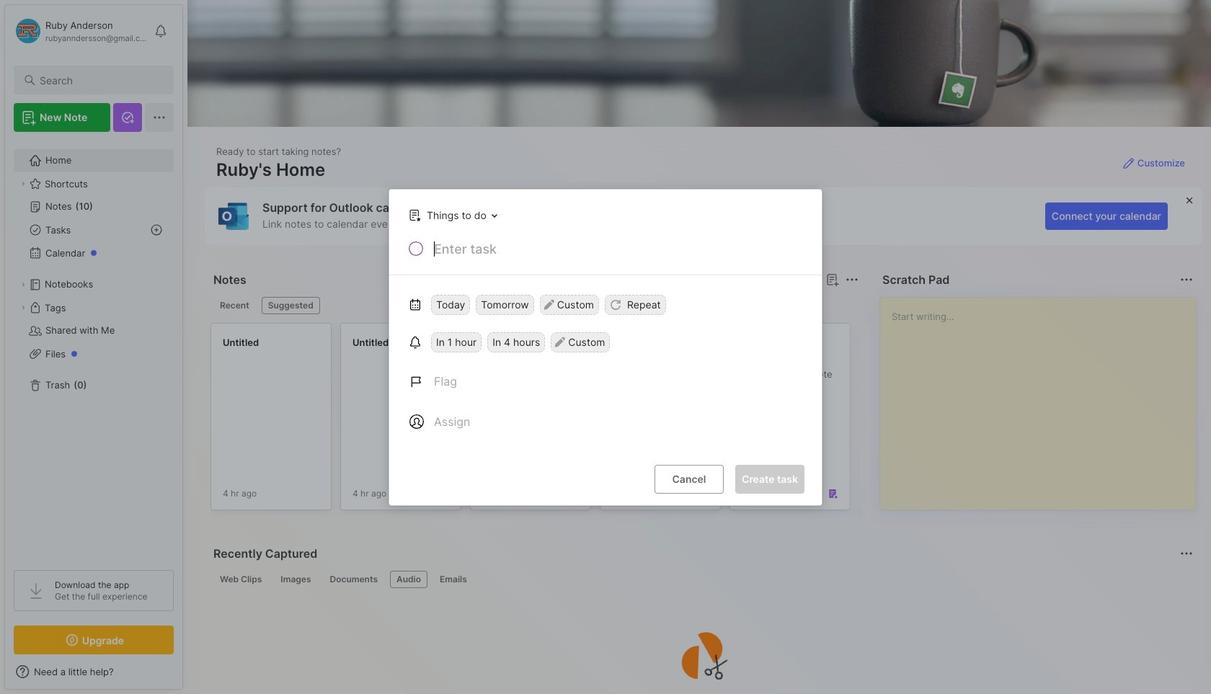 Task type: locate. For each thing, give the bounding box(es) containing it.
Enter task text field
[[433, 240, 805, 264]]

2 tab list from the top
[[214, 571, 1192, 589]]

tab
[[214, 297, 256, 315], [262, 297, 320, 315], [214, 571, 269, 589], [274, 571, 318, 589], [324, 571, 384, 589], [390, 571, 428, 589], [434, 571, 474, 589]]

main element
[[0, 0, 188, 695]]

1 vertical spatial tab list
[[214, 571, 1192, 589]]

0 vertical spatial tab list
[[214, 297, 857, 315]]

None search field
[[40, 71, 161, 89]]

1 tab list from the top
[[214, 297, 857, 315]]

tab list
[[214, 297, 857, 315], [214, 571, 1192, 589]]

Start writing… text field
[[892, 298, 1196, 498]]

Go to note or move task field
[[402, 205, 503, 225]]

row group
[[211, 323, 1212, 519]]

tree
[[5, 141, 183, 558]]

expand tags image
[[19, 304, 27, 312]]



Task type: describe. For each thing, give the bounding box(es) containing it.
tree inside main element
[[5, 141, 183, 558]]

expand notebooks image
[[19, 281, 27, 289]]

none search field inside main element
[[40, 71, 161, 89]]

Search text field
[[40, 74, 161, 87]]



Task type: vqa. For each thing, say whether or not it's contained in the screenshot.
Expand Tags image
yes



